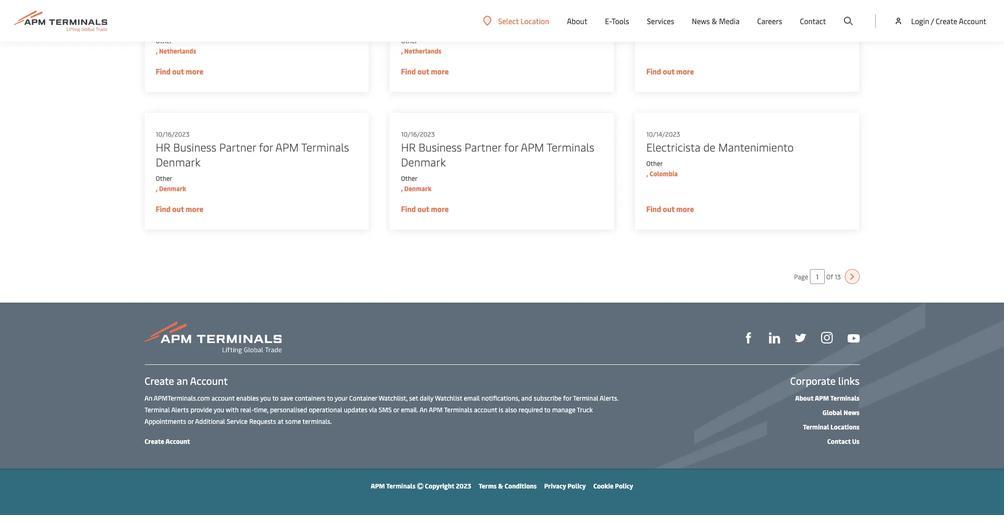Task type: locate. For each thing, give the bounding box(es) containing it.
2 vertical spatial account
[[166, 438, 190, 447]]

1 vertical spatial you
[[214, 406, 224, 415]]

0 horizontal spatial hr
[[156, 140, 170, 155]]

create for create an account
[[145, 374, 174, 388]]

account down appointments
[[166, 438, 190, 447]]

save
[[280, 394, 293, 403]]

policy right privacy
[[568, 482, 586, 491]]

account right an
[[190, 374, 228, 388]]

terminals inside an apmterminals.com account enables you to save containers to your container watchlist, set daily watchlist email notifications, and subscribe for terminal alerts. terminal alerts provide you with real-time, personalised operational updates via sms or email. an apm terminals account is also required to manage truck appointments or additional service requests at some terminals.
[[444, 406, 473, 415]]

denmark
[[156, 155, 200, 169], [401, 155, 446, 169], [159, 184, 186, 193], [404, 184, 432, 193]]

an down daily
[[420, 406, 428, 415]]

2 horizontal spatial &
[[712, 16, 717, 26]]

0 horizontal spatial news
[[692, 16, 710, 26]]

terminal up truck
[[573, 394, 598, 403]]

1 horizontal spatial &
[[506, 2, 514, 17]]

or down alerts at the bottom left of page
[[188, 418, 194, 426]]

hr
[[156, 140, 170, 155], [401, 140, 416, 155]]

e-
[[605, 16, 612, 26]]

terminal up appointments
[[145, 406, 170, 415]]

other inside 10/14/2023 electricista de mantenimiento other , colombia
[[646, 159, 663, 168]]

terms
[[479, 482, 497, 491]]

to down subscribe
[[544, 406, 551, 415]]

appointments
[[145, 418, 186, 426]]

1 horizontal spatial to
[[327, 394, 333, 403]]

0 vertical spatial you
[[260, 394, 271, 403]]

1 horizontal spatial 10/16/2023 hr business partner for apm terminals denmark other , denmark
[[401, 130, 595, 193]]

links
[[838, 374, 860, 388]]

cookie policy link
[[593, 482, 633, 491]]

0 horizontal spatial netherlands
[[159, 47, 196, 55]]

1 vertical spatial account
[[190, 374, 228, 388]]

1 vertical spatial create
[[145, 374, 174, 388]]

& left 'media'
[[712, 16, 717, 26]]

& for news & media
[[712, 16, 717, 26]]

select
[[498, 16, 519, 26]]

1 netherlands from the left
[[159, 47, 196, 55]]

2 policy from the left
[[615, 482, 633, 491]]

netherlands
[[159, 47, 196, 55], [404, 47, 442, 55]]

1 horizontal spatial you
[[260, 394, 271, 403]]

terminal
[[573, 394, 598, 403], [145, 406, 170, 415], [803, 423, 829, 432]]

select location button
[[483, 16, 549, 26]]

an up appointments
[[145, 394, 152, 403]]

, inside other , netherlands
[[156, 47, 158, 55]]

0 horizontal spatial policy
[[568, 482, 586, 491]]

contact right the careers dropdown button at the right of the page
[[800, 16, 826, 26]]

, inside 10/14/2023 electricista de mantenimiento other , colombia
[[646, 169, 648, 178]]

0 vertical spatial an
[[145, 394, 152, 403]]

0 vertical spatial account
[[211, 394, 235, 403]]

or right sms
[[393, 406, 399, 415]]

conditions
[[505, 482, 537, 491]]

you
[[260, 394, 271, 403], [214, 406, 224, 415]]

for inside an apmterminals.com account enables you to save containers to your container watchlist, set daily watchlist email notifications, and subscribe for terminal alerts. terminal alerts provide you with real-time, personalised operational updates via sms or email. an apm terminals account is also required to manage truck appointments or additional service requests at some terminals.
[[563, 394, 572, 403]]

0 horizontal spatial 10/16/2023
[[156, 130, 190, 139]]

time,
[[254, 406, 269, 415]]

about for about
[[567, 16, 588, 26]]

create for create account
[[145, 438, 164, 447]]

watchlist
[[435, 394, 462, 403]]

login / create account link
[[894, 0, 987, 42]]

2 horizontal spatial terminal
[[803, 423, 829, 432]]

services button
[[647, 0, 674, 42]]

,
[[156, 47, 158, 55], [401, 47, 403, 55], [646, 169, 648, 178], [156, 184, 158, 193], [401, 184, 403, 193]]

policy right cookie
[[615, 482, 633, 491]]

global news link
[[823, 409, 860, 418]]

news up locations
[[844, 409, 860, 418]]

create right /
[[936, 16, 958, 26]]

1 horizontal spatial 10/16/2023
[[401, 130, 435, 139]]

lead,
[[557, 2, 582, 17]]

1 horizontal spatial policy
[[615, 482, 633, 491]]

terminals.
[[303, 418, 332, 426]]

cookie policy
[[593, 482, 633, 491]]

careers
[[757, 16, 782, 26]]

about left e-
[[567, 16, 588, 26]]

apmterminals.com
[[154, 394, 210, 403]]

you left with
[[214, 406, 224, 415]]

1 horizontal spatial about
[[795, 394, 814, 403]]

find out more
[[156, 66, 203, 76], [401, 66, 449, 76], [646, 66, 694, 76], [156, 204, 203, 214], [401, 204, 449, 214], [646, 204, 694, 214]]

about down corporate
[[795, 394, 814, 403]]

0 horizontal spatial terminal
[[145, 406, 170, 415]]

1 vertical spatial or
[[188, 418, 194, 426]]

or
[[393, 406, 399, 415], [188, 418, 194, 426]]

mantenimiento
[[719, 140, 794, 155]]

0 vertical spatial news
[[692, 16, 710, 26]]

0 horizontal spatial business
[[173, 140, 216, 155]]

& right terms
[[498, 482, 503, 491]]

privacy policy
[[544, 482, 586, 491]]

1 horizontal spatial or
[[393, 406, 399, 415]]

other inside transformation pmo & change lead, hubs other , netherlands
[[401, 36, 418, 45]]

an
[[177, 374, 188, 388]]

1 horizontal spatial contact
[[827, 438, 851, 447]]

1 vertical spatial news
[[844, 409, 860, 418]]

0 horizontal spatial &
[[498, 482, 503, 491]]

account left the is
[[474, 406, 497, 415]]

daily
[[420, 394, 433, 403]]

0 horizontal spatial or
[[188, 418, 194, 426]]

0 horizontal spatial contact
[[800, 16, 826, 26]]

contact
[[800, 16, 826, 26], [827, 438, 851, 447]]

you tube link
[[848, 332, 860, 344]]

global
[[823, 409, 842, 418]]

contact for contact us
[[827, 438, 851, 447]]

news left 'media'
[[692, 16, 710, 26]]

1 vertical spatial contact
[[827, 438, 851, 447]]

an
[[145, 394, 152, 403], [420, 406, 428, 415]]

2 partner from the left
[[465, 140, 501, 155]]

0 horizontal spatial to
[[272, 394, 279, 403]]

10/16/2023
[[156, 130, 190, 139], [401, 130, 435, 139]]

for
[[259, 140, 273, 155], [504, 140, 518, 155], [563, 394, 572, 403]]

notifications,
[[482, 394, 520, 403]]

out
[[172, 66, 184, 76], [418, 66, 429, 76], [663, 66, 675, 76], [172, 204, 184, 214], [418, 204, 429, 214], [663, 204, 675, 214]]

you up time,
[[260, 394, 271, 403]]

1 horizontal spatial partner
[[465, 140, 501, 155]]

to left "save"
[[272, 394, 279, 403]]

1 vertical spatial terminal
[[145, 406, 170, 415]]

1 vertical spatial about
[[795, 394, 814, 403]]

1 policy from the left
[[568, 482, 586, 491]]

2 vertical spatial terminal
[[803, 423, 829, 432]]

tools
[[612, 16, 629, 26]]

requests
[[249, 418, 276, 426]]

other , netherlands
[[156, 36, 196, 55]]

2 netherlands from the left
[[404, 47, 442, 55]]

2 10/16/2023 hr business partner for apm terminals denmark other , denmark from the left
[[401, 130, 595, 193]]

de
[[703, 140, 716, 155]]

1 horizontal spatial netherlands
[[404, 47, 442, 55]]

1 10/16/2023 from the left
[[156, 130, 190, 139]]

account
[[959, 16, 987, 26], [190, 374, 228, 388], [166, 438, 190, 447]]

& right pmo on the top of page
[[506, 2, 514, 17]]

change
[[517, 2, 554, 17]]

1 horizontal spatial business
[[419, 140, 462, 155]]

1 vertical spatial an
[[420, 406, 428, 415]]

hubs
[[401, 17, 427, 32]]

find
[[156, 66, 171, 76], [401, 66, 416, 76], [646, 66, 661, 76], [156, 204, 171, 214], [401, 204, 416, 214], [646, 204, 661, 214]]

2 business from the left
[[419, 140, 462, 155]]

shape link
[[743, 332, 754, 344]]

news & media
[[692, 16, 740, 26]]

0 horizontal spatial partner
[[219, 140, 256, 155]]

2 10/16/2023 from the left
[[401, 130, 435, 139]]

create down appointments
[[145, 438, 164, 447]]

account right /
[[959, 16, 987, 26]]

alerts
[[171, 406, 189, 415]]

terminals
[[301, 140, 349, 155], [547, 140, 595, 155], [830, 394, 860, 403], [444, 406, 473, 415], [386, 482, 416, 491]]

2 vertical spatial create
[[145, 438, 164, 447]]

locations
[[831, 423, 860, 432]]

contact down locations
[[827, 438, 851, 447]]

1 horizontal spatial account
[[474, 406, 497, 415]]

create
[[936, 16, 958, 26], [145, 374, 174, 388], [145, 438, 164, 447]]

0 horizontal spatial about
[[567, 16, 588, 26]]

to
[[272, 394, 279, 403], [327, 394, 333, 403], [544, 406, 551, 415]]

account up with
[[211, 394, 235, 403]]

& inside news & media dropdown button
[[712, 16, 717, 26]]

pmo
[[480, 2, 503, 17]]

careers button
[[757, 0, 782, 42]]

0 vertical spatial contact
[[800, 16, 826, 26]]

0 vertical spatial account
[[959, 16, 987, 26]]

contact for contact
[[800, 16, 826, 26]]

1 vertical spatial account
[[474, 406, 497, 415]]

electricista
[[646, 140, 701, 155]]

required
[[519, 406, 543, 415]]

truck
[[577, 406, 593, 415]]

create left an
[[145, 374, 174, 388]]

apm terminals ⓒ copyright 2023
[[371, 482, 471, 491]]

0 vertical spatial or
[[393, 406, 399, 415]]

2 horizontal spatial for
[[563, 394, 572, 403]]

terminal down global
[[803, 423, 829, 432]]

, inside transformation pmo & change lead, hubs other , netherlands
[[401, 47, 403, 55]]

news & media button
[[692, 0, 740, 42]]

terminal locations link
[[803, 423, 860, 432]]

1 horizontal spatial terminal
[[573, 394, 598, 403]]

policy
[[568, 482, 586, 491], [615, 482, 633, 491]]

to left your
[[327, 394, 333, 403]]

0 vertical spatial about
[[567, 16, 588, 26]]

of 13
[[826, 273, 841, 281]]

0 horizontal spatial 10/16/2023 hr business partner for apm terminals denmark other , denmark
[[156, 130, 349, 193]]

enables
[[236, 394, 259, 403]]

via
[[369, 406, 377, 415]]

1 horizontal spatial hr
[[401, 140, 416, 155]]



Task type: describe. For each thing, give the bounding box(es) containing it.
other inside shift supervisor other
[[646, 21, 663, 30]]

1 10/16/2023 hr business partner for apm terminals denmark other , denmark from the left
[[156, 130, 349, 193]]

containers
[[295, 394, 326, 403]]

about button
[[567, 0, 588, 42]]

2 horizontal spatial to
[[544, 406, 551, 415]]

login / create account
[[911, 16, 987, 26]]

an apmterminals.com account enables you to save containers to your container watchlist, set daily watchlist email notifications, and subscribe for terminal alerts. terminal alerts provide you with real-time, personalised operational updates via sms or email. an apm terminals account is also required to manage truck appointments or additional service requests at some terminals.
[[145, 394, 619, 426]]

operational
[[309, 406, 342, 415]]

location
[[521, 16, 549, 26]]

e-tools
[[605, 16, 629, 26]]

linkedin__x28_alt_x29__3_ link
[[769, 332, 780, 344]]

/
[[931, 16, 934, 26]]

1 business from the left
[[173, 140, 216, 155]]

us
[[852, 438, 860, 447]]

& inside transformation pmo & change lead, hubs other , netherlands
[[506, 2, 514, 17]]

create an account
[[145, 374, 228, 388]]

personalised
[[270, 406, 307, 415]]

subscribe
[[534, 394, 562, 403]]

login
[[911, 16, 930, 26]]

instagram image
[[821, 333, 833, 344]]

2023
[[456, 482, 471, 491]]

transformation
[[401, 2, 477, 17]]

ⓒ
[[417, 482, 424, 491]]

supervisor
[[673, 2, 725, 17]]

colombia
[[650, 169, 678, 178]]

policy for privacy policy
[[568, 482, 586, 491]]

some
[[285, 418, 301, 426]]

email.
[[401, 406, 418, 415]]

corporate links
[[790, 374, 860, 388]]

terms & conditions link
[[479, 482, 537, 491]]

Page number field
[[810, 270, 825, 284]]

copyright
[[425, 482, 455, 491]]

twitter image
[[795, 333, 806, 344]]

0 horizontal spatial account
[[211, 394, 235, 403]]

container
[[349, 394, 377, 403]]

terminal locations
[[803, 423, 860, 432]]

select location
[[498, 16, 549, 26]]

contact button
[[800, 0, 826, 42]]

10/14/2023
[[646, 130, 680, 139]]

0 vertical spatial terminal
[[573, 394, 598, 403]]

additional
[[195, 418, 225, 426]]

1 partner from the left
[[219, 140, 256, 155]]

and
[[521, 394, 532, 403]]

news inside dropdown button
[[692, 16, 710, 26]]

privacy policy link
[[544, 482, 586, 491]]

of
[[826, 273, 833, 281]]

privacy
[[544, 482, 566, 491]]

& for terms & conditions
[[498, 482, 503, 491]]

terms & conditions
[[479, 482, 537, 491]]

services
[[647, 16, 674, 26]]

fill 44 link
[[795, 332, 806, 344]]

netherlands inside other , netherlands
[[159, 47, 196, 55]]

1 horizontal spatial for
[[504, 140, 518, 155]]

about apm terminals link
[[795, 394, 860, 403]]

updates
[[344, 406, 368, 415]]

0 horizontal spatial for
[[259, 140, 273, 155]]

set
[[409, 394, 418, 403]]

shift supervisor other
[[646, 2, 725, 30]]

your
[[335, 394, 348, 403]]

linkedin image
[[769, 333, 780, 344]]

media
[[719, 16, 740, 26]]

watchlist,
[[379, 394, 408, 403]]

0 horizontal spatial an
[[145, 394, 152, 403]]

create account
[[145, 438, 190, 447]]

apm inside an apmterminals.com account enables you to save containers to your container watchlist, set daily watchlist email notifications, and subscribe for terminal alerts. terminal alerts provide you with real-time, personalised operational updates via sms or email. an apm terminals account is also required to manage truck appointments or additional service requests at some terminals.
[[429, 406, 443, 415]]

1 hr from the left
[[156, 140, 170, 155]]

also
[[505, 406, 517, 415]]

facebook image
[[743, 333, 754, 344]]

0 vertical spatial create
[[936, 16, 958, 26]]

sms
[[379, 406, 392, 415]]

0 horizontal spatial you
[[214, 406, 224, 415]]

is
[[499, 406, 503, 415]]

real-
[[240, 406, 254, 415]]

about for about apm terminals
[[795, 394, 814, 403]]

youtube image
[[848, 335, 860, 343]]

10/14/2023 electricista de mantenimiento other , colombia
[[646, 130, 794, 178]]

2 hr from the left
[[401, 140, 416, 155]]

1 horizontal spatial an
[[420, 406, 428, 415]]

page
[[794, 273, 808, 281]]

global news
[[823, 409, 860, 418]]

1 horizontal spatial news
[[844, 409, 860, 418]]

service
[[227, 418, 248, 426]]

shift
[[646, 2, 670, 17]]

e-tools button
[[605, 0, 629, 42]]

email
[[464, 394, 480, 403]]

create account link
[[145, 438, 190, 447]]

manage
[[552, 406, 576, 415]]

alerts.
[[600, 394, 619, 403]]

13
[[835, 273, 841, 281]]

instagram link
[[821, 332, 833, 344]]

cookie
[[593, 482, 614, 491]]

about apm terminals
[[795, 394, 860, 403]]

contact us link
[[827, 438, 860, 447]]

other inside other , netherlands
[[156, 36, 172, 45]]

at
[[278, 418, 284, 426]]

apmt footer logo image
[[145, 322, 281, 354]]

netherlands inside transformation pmo & change lead, hubs other , netherlands
[[404, 47, 442, 55]]

policy for cookie policy
[[615, 482, 633, 491]]

corporate
[[790, 374, 836, 388]]



Task type: vqa. For each thing, say whether or not it's contained in the screenshot.


